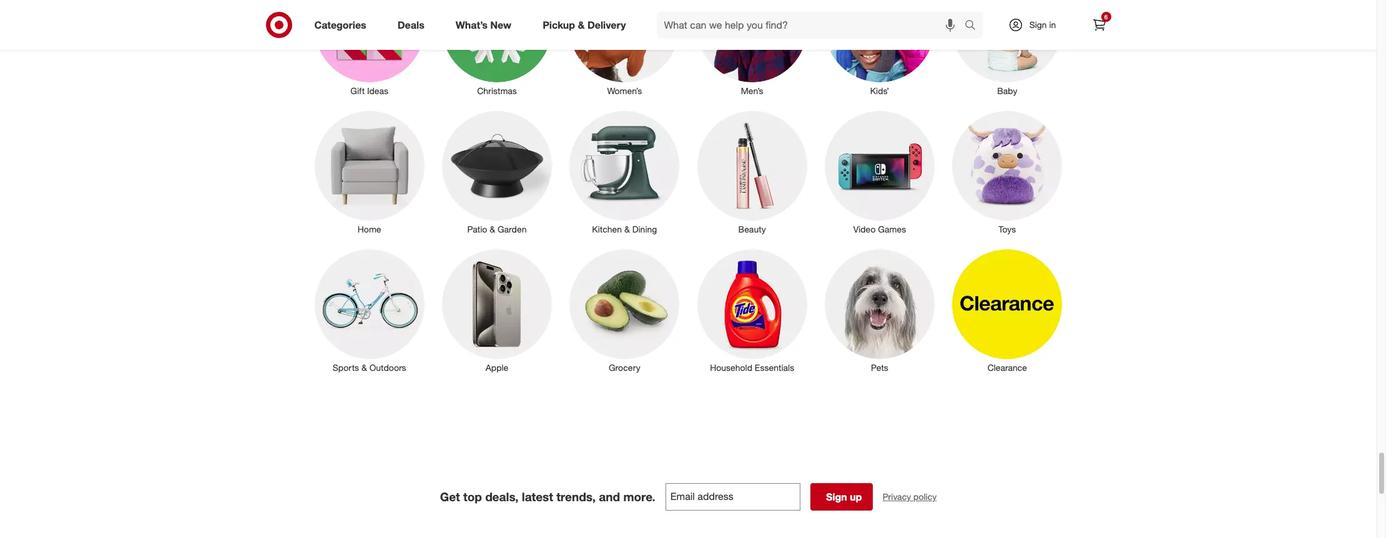 Task type: describe. For each thing, give the bounding box(es) containing it.
gift ideas link
[[306, 0, 433, 97]]

household essentials
[[710, 363, 794, 373]]

kids'
[[870, 85, 889, 96]]

gift ideas
[[351, 85, 388, 96]]

gift
[[351, 85, 365, 96]]

baby
[[997, 85, 1017, 96]]

deals,
[[485, 490, 519, 505]]

pickup
[[543, 18, 575, 31]]

what's new
[[456, 18, 512, 31]]

garden
[[498, 224, 527, 235]]

household essentials link
[[688, 247, 816, 375]]

top
[[463, 490, 482, 505]]

privacy policy
[[883, 492, 937, 503]]

pickup & delivery
[[543, 18, 626, 31]]

home
[[358, 224, 381, 235]]

& for kitchen
[[624, 224, 630, 235]]

trends,
[[556, 490, 596, 505]]

deals link
[[387, 11, 440, 39]]

& for patio
[[490, 224, 495, 235]]

patio & garden link
[[433, 109, 561, 236]]

sign for sign up
[[826, 491, 847, 504]]

search
[[959, 20, 989, 32]]

grocery
[[609, 363, 641, 373]]

6 link
[[1086, 11, 1113, 39]]

& for sports
[[362, 363, 367, 373]]

pickup & delivery link
[[532, 11, 642, 39]]

men's link
[[688, 0, 816, 97]]

6
[[1104, 13, 1108, 21]]

grocery link
[[561, 247, 688, 375]]

men's
[[741, 85, 763, 96]]

apple
[[486, 363, 508, 373]]

dining
[[632, 224, 657, 235]]

pets
[[871, 363, 889, 373]]

sign up button
[[810, 484, 873, 511]]

clearance
[[988, 363, 1027, 373]]

& for pickup
[[578, 18, 585, 31]]

new
[[490, 18, 512, 31]]

kitchen
[[592, 224, 622, 235]]

ideas
[[367, 85, 388, 96]]

christmas link
[[433, 0, 561, 97]]

sign in link
[[998, 11, 1076, 39]]

get top deals, latest trends, and more.
[[440, 490, 656, 505]]

beauty link
[[688, 109, 816, 236]]

in
[[1049, 19, 1056, 30]]

sports
[[333, 363, 359, 373]]



Task type: vqa. For each thing, say whether or not it's contained in the screenshot.
model button
no



Task type: locate. For each thing, give the bounding box(es) containing it.
What can we help you find? suggestions appear below search field
[[657, 11, 968, 39]]

sports & outdoors
[[333, 363, 406, 373]]

delivery
[[588, 18, 626, 31]]

more.
[[623, 490, 656, 505]]

kitchen & dining link
[[561, 109, 688, 236]]

toys
[[999, 224, 1016, 235]]

& inside "link"
[[624, 224, 630, 235]]

games
[[878, 224, 906, 235]]

household
[[710, 363, 752, 373]]

sports & outdoors link
[[306, 247, 433, 375]]

and
[[599, 490, 620, 505]]

up
[[850, 491, 862, 504]]

sign up
[[826, 491, 862, 504]]

sign inside button
[[826, 491, 847, 504]]

video
[[854, 224, 876, 235]]

sign for sign in
[[1029, 19, 1047, 30]]

toys link
[[944, 109, 1071, 236]]

patio & garden
[[467, 224, 527, 235]]

baby link
[[944, 0, 1071, 97]]

sign in
[[1029, 19, 1056, 30]]

clearance link
[[944, 247, 1071, 375]]

what's
[[456, 18, 488, 31]]

latest
[[522, 490, 553, 505]]

kitchen & dining
[[592, 224, 657, 235]]

search button
[[959, 11, 989, 41]]

video games link
[[816, 109, 944, 236]]

privacy policy link
[[883, 491, 937, 504]]

women's link
[[561, 0, 688, 97]]

essentials
[[755, 363, 794, 373]]

policy
[[914, 492, 937, 503]]

kids' link
[[816, 0, 944, 97]]

categories link
[[304, 11, 382, 39]]

0 horizontal spatial sign
[[826, 491, 847, 504]]

deals
[[398, 18, 424, 31]]

christmas
[[477, 85, 517, 96]]

apple link
[[433, 247, 561, 375]]

None text field
[[666, 484, 800, 511]]

&
[[578, 18, 585, 31], [490, 224, 495, 235], [624, 224, 630, 235], [362, 363, 367, 373]]

& right pickup
[[578, 18, 585, 31]]

categories
[[314, 18, 366, 31]]

privacy
[[883, 492, 911, 503]]

& right sports at the bottom left of the page
[[362, 363, 367, 373]]

home link
[[306, 109, 433, 236]]

& inside "link"
[[578, 18, 585, 31]]

pets link
[[816, 247, 944, 375]]

& right patio at the top
[[490, 224, 495, 235]]

1 vertical spatial sign
[[826, 491, 847, 504]]

sign left 'up'
[[826, 491, 847, 504]]

women's
[[607, 85, 642, 96]]

sign left the in at the right
[[1029, 19, 1047, 30]]

outdoors
[[369, 363, 406, 373]]

patio
[[467, 224, 487, 235]]

beauty
[[738, 224, 766, 235]]

sign
[[1029, 19, 1047, 30], [826, 491, 847, 504]]

& left dining
[[624, 224, 630, 235]]

1 horizontal spatial sign
[[1029, 19, 1047, 30]]

video games
[[854, 224, 906, 235]]

get
[[440, 490, 460, 505]]

0 vertical spatial sign
[[1029, 19, 1047, 30]]

what's new link
[[445, 11, 527, 39]]



